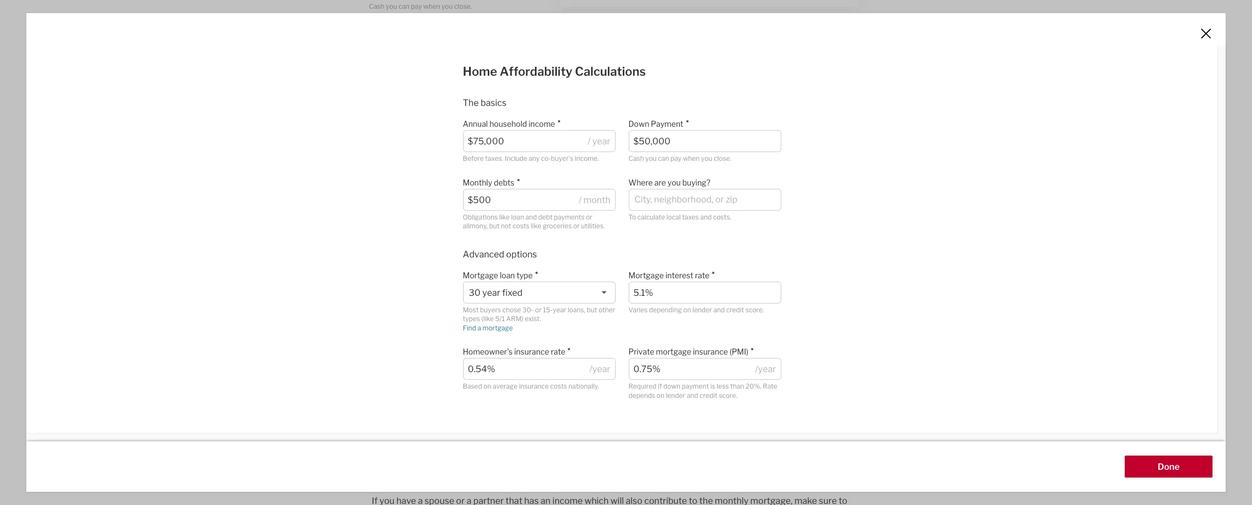 Task type: vqa. For each thing, say whether or not it's contained in the screenshot.
saturday
no



Task type: describe. For each thing, give the bounding box(es) containing it.
the up associated
[[537, 337, 551, 348]]

type,
[[776, 368, 797, 379]]

you can afford
[[698, 237, 802, 256]]

result
[[695, 383, 719, 394]]

things
[[764, 353, 790, 363]]

to calculate local taxes and costs. inside home affordability calculations dialog
[[629, 213, 732, 221]]

calculate inside home affordability calculations dialog
[[638, 213, 665, 221]]

options inside home affordability calculations dialog
[[507, 249, 537, 260]]

the down applying
[[465, 353, 479, 363]]

insurance inside "element"
[[693, 347, 728, 356]]

less
[[717, 382, 729, 390]]

or up utilities. at the top
[[586, 213, 593, 221]]

enter
[[504, 383, 526, 394]]

1 vertical spatial loan
[[500, 271, 515, 280]]

utilities.
[[581, 222, 605, 230]]

before taxes. include any co-buyer's income.
[[463, 154, 599, 163]]

before
[[463, 154, 484, 163]]

rate.
[[387, 383, 405, 394]]

Homeowner's insurance rate text field
[[468, 364, 586, 375]]

1 vertical spatial household
[[603, 422, 662, 437]]

1 vertical spatial annual
[[470, 422, 508, 437]]

or inside most buyers chose 30- or 15-year loans, but other types (like 5/1 arm) exist. find a mortgage
[[535, 306, 542, 314]]

payment
[[682, 382, 709, 390]]

will inside our home affordability calculator estimates how much home you can afford by considering where you live, what your annual income is, how much you have saved for a down payment, and what your monthly debts or spending looks like. this estimate will give you a brief overview of what you can afford when considering buying a house.
[[410, 307, 423, 317]]

much up most
[[463, 291, 486, 302]]

0 horizontal spatial cash
[[369, 2, 385, 10]]

a left house.
[[724, 307, 729, 317]]

and down mortgage interest rate "text field"
[[714, 306, 725, 314]]

0 horizontal spatial to calculate local taxes and costs.
[[369, 141, 472, 149]]

a right in
[[730, 383, 735, 394]]

insurance down homeowner's insurance rate text field
[[519, 382, 549, 390]]

afford inside go one step further by applying some of the advanced filters for a more precise picture of what you can afford for a future residence by including the costs associated with homeownership. the advanced options include things like monthly homeowners insurance, mortgage interest rate, private mortgage insurance (when applicable), loan type, and the property tax rate. the more variables you enter into the home affordability calculator will result in a closer approximation of how much house you can afford.
[[793, 337, 818, 348]]

0 vertical spatial lender
[[693, 306, 712, 314]]

lender inside required if down payment is less than 20%. rate depends on lender and credit score.
[[666, 391, 686, 400]]

is,
[[433, 291, 442, 302]]

to
[[401, 422, 413, 437]]

varies
[[629, 306, 648, 314]]

filters
[[594, 337, 618, 348]]

a right filters
[[634, 337, 639, 348]]

where
[[742, 276, 768, 286]]

for inside our home affordability calculator estimates how much home you can afford by considering where you live, what your annual income is, how much you have saved for a down payment, and what your monthly debts or spending looks like. this estimate will give you a brief overview of what you can afford when considering buying a house.
[[552, 291, 564, 302]]

we
[[479, 237, 500, 256]]

find a mortgage link
[[463, 324, 513, 332]]

house inside go one step further by applying some of the advanced filters for a more precise picture of what you can afford for a future residence by including the costs associated with homeownership. the advanced options include things like monthly homeowners insurance, mortgage interest rate, private mortgage insurance (when applicable), loan type, and the property tax rate. the more variables you enter into the home affordability calculator will result in a closer approximation of how much house you can afford.
[[397, 399, 422, 409]]

rate for homeowner's insurance rate
[[551, 347, 566, 356]]

1 vertical spatial the
[[641, 353, 656, 363]]

to inside home affordability calculations dialog
[[629, 213, 636, 221]]

depending
[[650, 306, 682, 314]]

and inside go one step further by applying some of the advanced filters for a more precise picture of what you can afford for a future residence by including the costs associated with homeownership. the advanced options include things like monthly homeowners insurance, mortgage interest rate, private mortgage insurance (when applicable), loan type, and the property tax rate. the more variables you enter into the home affordability calculator will result in a closer approximation of how much house you can afford.
[[798, 368, 814, 379]]

applying
[[466, 337, 500, 348]]

0 vertical spatial your
[[826, 276, 845, 286]]

how we calculate how much house you can afford
[[442, 237, 802, 256]]

property
[[831, 368, 867, 379]]

exist.
[[525, 315, 541, 323]]

a left brief
[[461, 307, 466, 317]]

monthly debts
[[463, 178, 515, 187]]

close. inside home affordability calculations dialog
[[714, 154, 732, 163]]

like.
[[832, 291, 847, 302]]

picture
[[696, 337, 725, 348]]

affordability inside go one step further by applying some of the advanced filters for a more precise picture of what you can afford for a future residence by including the costs associated with homeownership. the advanced options include things like monthly homeowners insurance, mortgage interest rate, private mortgage insurance (when applicable), loan type, and the property tax rate. the more variables you enter into the home affordability calculator will result in a closer approximation of how much house you can afford.
[[586, 383, 636, 394]]

0 vertical spatial cash you can pay when you close.
[[369, 2, 472, 10]]

Private mortgage insurance (PMI) text field
[[634, 364, 752, 375]]

some
[[502, 337, 525, 348]]

City, neighborhood, or zip search field
[[629, 189, 782, 211]]

1 vertical spatial like
[[531, 222, 542, 230]]

home inside go one step further by applying some of the advanced filters for a more precise picture of what you can afford for a future residence by including the costs associated with homeownership. the advanced options include things like monthly homeowners insurance, mortgage interest rate, private mortgage insurance (when applicable), loan type, and the property tax rate. the more variables you enter into the home affordability calculator will result in a closer approximation of how much house you can afford.
[[561, 383, 585, 394]]

applicable),
[[709, 368, 755, 379]]

give
[[425, 307, 442, 317]]

homeowner's
[[463, 347, 513, 356]]

like inside go one step further by applying some of the advanced filters for a more precise picture of what you can afford for a future residence by including the costs associated with homeownership. the advanced options include things like monthly homeowners insurance, mortgage interest rate, private mortgage insurance (when applicable), loan type, and the property tax rate. the more variables you enter into the home affordability calculator will result in a closer approximation of how much house you can afford.
[[792, 353, 806, 363]]

when inside home affordability calculations dialog
[[683, 154, 700, 163]]

insurance up homeowner's insurance rate text field
[[515, 347, 550, 356]]

but for loans,
[[587, 306, 598, 314]]

year inside most buyers chose 30- or 15-year loans, but other types (like 5/1 arm) exist. find a mortgage
[[553, 306, 567, 314]]

how down utilities. at the top
[[573, 237, 603, 256]]

variables
[[448, 383, 485, 394]]

2 horizontal spatial home
[[595, 276, 618, 286]]

taxes inside home affordability calculations dialog
[[683, 213, 699, 221]]

arm)
[[507, 315, 524, 323]]

afford.
[[457, 399, 484, 409]]

year for /
[[593, 136, 611, 147]]

of down property
[[824, 383, 833, 394]]

taxes.
[[486, 154, 504, 163]]

rate for mortgage interest rate
[[695, 271, 710, 280]]

mortgage inside "element"
[[656, 347, 692, 356]]

15-
[[543, 306, 553, 314]]

0 vertical spatial advanced
[[553, 337, 593, 348]]

much up loans,
[[570, 276, 593, 286]]

loans,
[[568, 306, 586, 314]]

go
[[372, 337, 384, 348]]

residence
[[372, 353, 412, 363]]

done
[[1158, 462, 1180, 472]]

but for alimony,
[[489, 222, 500, 230]]

private mortgage insurance (pmi). required field. element
[[629, 342, 776, 358]]

costs inside obligations like loan and debt payments or alimony, but not costs like groceries or utilities.
[[513, 222, 530, 230]]

0 horizontal spatial your
[[574, 422, 600, 437]]

income.
[[575, 154, 599, 163]]

1 horizontal spatial score.
[[746, 306, 765, 314]]

in
[[721, 383, 728, 394]]

depends
[[629, 391, 656, 400]]

0 horizontal spatial close.
[[454, 2, 472, 10]]

one
[[386, 337, 401, 348]]

down payment
[[629, 119, 684, 129]]

of up associated
[[527, 337, 535, 348]]

mortgage down the homeownership.
[[598, 368, 639, 379]]

buying?
[[683, 178, 711, 187]]

0 horizontal spatial by
[[414, 353, 424, 363]]

brief
[[468, 307, 487, 317]]

how inside go one step further by applying some of the advanced filters for a more precise picture of what you can afford for a future residence by including the costs associated with homeownership. the advanced options include things like monthly homeowners insurance, mortgage interest rate, private mortgage insurance (when applicable), loan type, and the property tax rate. the more variables you enter into the home affordability calculator will result in a closer approximation of how much house you can afford.
[[835, 383, 852, 394]]

1 horizontal spatial advanced
[[658, 353, 698, 363]]

Annual household income text field
[[468, 136, 585, 147]]

0 vertical spatial house
[[650, 237, 695, 256]]

annual
[[463, 119, 488, 129]]

based
[[463, 382, 482, 390]]

down payment. required field. element
[[629, 114, 776, 130]]

affordability inside our home affordability calculator estimates how much home you can afford by considering where you live, what your annual income is, how much you have saved for a down payment, and what your monthly debts or spending looks like. this estimate will give you a brief overview of what you can afford when considering buying a house.
[[414, 276, 464, 286]]

how up 15-
[[551, 276, 568, 286]]

calculator inside go one step further by applying some of the advanced filters for a more precise picture of what you can afford for a future residence by including the costs associated with homeownership. the advanced options include things like monthly homeowners insurance, mortgage interest rate, private mortgage insurance (when applicable), loan type, and the property tax rate. the more variables you enter into the home affordability calculator will result in a closer approximation of how much house you can afford.
[[638, 383, 678, 394]]

0 vertical spatial afford
[[654, 276, 679, 286]]

home affordability calculations dialog
[[26, 13, 1227, 492]]

insurance,
[[428, 368, 470, 379]]

0 vertical spatial pay
[[411, 2, 422, 10]]

calculations
[[575, 64, 646, 79]]

mortgage for mortgage loan type
[[463, 271, 498, 280]]

varies depending on lender and credit score.
[[629, 306, 765, 314]]

annual household income. required field. element
[[463, 114, 610, 130]]

where
[[629, 178, 653, 187]]

buying
[[695, 307, 723, 317]]

obligations
[[463, 213, 498, 221]]

saved
[[526, 291, 550, 302]]

debts inside home affordability calculations dialog
[[494, 178, 515, 187]]

groceries
[[543, 222, 572, 230]]

rate,
[[547, 368, 566, 379]]

or down payments
[[574, 222, 580, 230]]

much inside go one step further by applying some of the advanced filters for a more precise picture of what you can afford for a future residence by including the costs associated with homeownership. the advanced options include things like monthly homeowners insurance, mortgage interest rate, private mortgage insurance (when applicable), loan type, and the property tax rate. the more variables you enter into the home affordability calculator will result in a closer approximation of how much house you can afford.
[[372, 399, 395, 409]]

our
[[372, 276, 387, 286]]

a up loans,
[[566, 291, 571, 302]]

approximation
[[763, 383, 823, 394]]

are
[[655, 178, 666, 187]]

closer
[[736, 383, 762, 394]]

0 horizontal spatial when
[[424, 2, 440, 10]]

go one step further by applying some of the advanced filters for a more precise picture of what you can afford for a future residence by including the costs associated with homeownership. the advanced options include things like monthly homeowners insurance, mortgage interest rate, private mortgage insurance (when applicable), loan type, and the property tax rate. the more variables you enter into the home affordability calculator will result in a closer approximation of how much house you can afford.
[[372, 337, 867, 409]]

score. inside required if down payment is less than 20%. rate depends on lender and credit score.
[[719, 391, 738, 400]]

/ year
[[588, 136, 611, 147]]

1 vertical spatial more
[[425, 383, 447, 394]]

advanced options
[[463, 249, 537, 260]]

0 horizontal spatial taxes
[[423, 141, 440, 149]]

what inside go one step further by applying some of the advanced filters for a more precise picture of what you can afford for a future residence by including the costs associated with homeownership. the advanced options include things like monthly homeowners insurance, mortgage interest rate, private mortgage insurance (when applicable), loan type, and the property tax rate. the more variables you enter into the home affordability calculator will result in a closer approximation of how much house you can afford.
[[737, 337, 757, 348]]

down
[[629, 119, 650, 129]]

live,
[[787, 276, 802, 286]]

what down saved at the left
[[538, 307, 559, 317]]

0 vertical spatial costs.
[[454, 141, 472, 149]]

year for 30
[[483, 288, 501, 298]]

based on average insurance costs nationally.
[[463, 382, 599, 390]]

0 horizontal spatial like
[[500, 213, 510, 221]]

any
[[529, 154, 540, 163]]

1 vertical spatial considering
[[645, 307, 693, 317]]

0 vertical spatial considering
[[692, 276, 740, 286]]

/year for private mortgage insurance (pmi)
[[756, 364, 777, 375]]

down inside our home affordability calculator estimates how much home you can afford by considering where you live, what your annual income is, how much you have saved for a down payment, and what your monthly debts or spending looks like. this estimate will give you a brief overview of what you can afford when considering buying a house.
[[572, 291, 595, 302]]

mortgage loan type. required field. element
[[463, 265, 610, 282]]

will inside go one step further by applying some of the advanced filters for a more precise picture of what you can afford for a future residence by including the costs associated with homeownership. the advanced options include things like monthly homeowners insurance, mortgage interest rate, private mortgage insurance (when applicable), loan type, and the property tax rate. the more variables you enter into the home affordability calculator will result in a closer approximation of how much house you can afford.
[[680, 383, 693, 394]]

1 vertical spatial your
[[676, 291, 695, 302]]

nationally.
[[569, 382, 599, 390]]

private
[[629, 347, 655, 356]]

homeowners
[[372, 368, 426, 379]]

/year for homeowner's insurance rate
[[590, 364, 611, 375]]

homeowner's insurance rate
[[463, 347, 566, 356]]

further
[[423, 337, 452, 348]]

2 vertical spatial income
[[510, 422, 552, 437]]

income inside home affordability calculations dialog
[[529, 119, 555, 129]]

loan inside go one step further by applying some of the advanced filters for a more precise picture of what you can afford for a future residence by including the costs associated with homeownership. the advanced options include things like monthly homeowners insurance, mortgage interest rate, private mortgage insurance (when applicable), loan type, and the property tax rate. the more variables you enter into the home affordability calculator will result in a closer approximation of how much house you can afford.
[[757, 368, 774, 379]]

the inside home affordability calculations dialog
[[463, 98, 479, 108]]

how right the is,
[[444, 291, 461, 302]]

for down nationally.
[[555, 422, 572, 437]]

spending
[[768, 291, 806, 302]]

what up looks
[[804, 276, 825, 286]]

City, neighborhood, or zip search field
[[369, 116, 535, 138]]

affordability
[[500, 64, 573, 79]]

monthly debts. required field. element
[[463, 172, 610, 189]]

mortgage inside most buyers chose 30- or 15-year loans, but other types (like 5/1 arm) exist. find a mortgage
[[483, 324, 513, 332]]



Task type: locate. For each thing, give the bounding box(es) containing it.
mortgage loan type
[[463, 271, 533, 280]]

20%.
[[746, 382, 762, 390]]

your down nationally.
[[574, 422, 600, 437]]

home
[[463, 64, 497, 79]]

0 vertical spatial the
[[463, 98, 479, 108]]

and down city, neighborhood, or zip search field at the top right of page
[[701, 213, 712, 221]]

house down rate.
[[397, 399, 422, 409]]

to calculate local taxes and costs. down city, neighborhood, or zip search field at the top right of page
[[629, 213, 732, 221]]

will left give in the bottom left of the page
[[410, 307, 423, 317]]

advanced up the with
[[553, 337, 593, 348]]

2 mortgage from the left
[[629, 271, 664, 280]]

1 horizontal spatial how
[[442, 237, 475, 256]]

have
[[505, 291, 524, 302]]

0 vertical spatial affordability
[[414, 276, 464, 286]]

1 vertical spatial how
[[372, 422, 398, 437]]

0 horizontal spatial debts
[[494, 178, 515, 187]]

mortgage inside mortgage interest rate. required field. 'element'
[[629, 271, 664, 280]]

but inside most buyers chose 30- or 15-year loans, but other types (like 5/1 arm) exist. find a mortgage
[[587, 306, 598, 314]]

and down city, neighborhood, or zip search box at top left
[[441, 141, 452, 149]]

for left future
[[820, 337, 832, 348]]

0 horizontal spatial mortgage
[[463, 271, 498, 280]]

cash you can pay when you close. inside home affordability calculations dialog
[[629, 154, 732, 163]]

by down step
[[414, 353, 424, 363]]

0 horizontal spatial cash you can pay when you close.
[[369, 2, 472, 10]]

0 horizontal spatial to
[[369, 141, 377, 149]]

income down into at the left bottom of the page
[[510, 422, 552, 437]]

include
[[505, 154, 528, 163]]

can inside home affordability calculations dialog
[[658, 154, 670, 163]]

(when
[[683, 368, 707, 379]]

monthly
[[463, 178, 493, 187]]

how
[[442, 237, 475, 256], [372, 422, 398, 437]]

1 horizontal spatial annual
[[470, 422, 508, 437]]

1 horizontal spatial options
[[700, 353, 731, 363]]

calculator up the 30 year fixed
[[466, 276, 506, 286]]

on inside required if down payment is less than 20%. rate depends on lender and credit score.
[[657, 391, 665, 400]]

rate up the rate, on the bottom of page
[[551, 347, 566, 356]]

1 horizontal spatial will
[[680, 383, 693, 394]]

to calculate local taxes and costs. down city, neighborhood, or zip search box at top left
[[369, 141, 472, 149]]

the basics
[[463, 98, 507, 108]]

on left buying
[[684, 306, 691, 314]]

0 horizontal spatial the
[[407, 383, 423, 394]]

home
[[389, 276, 413, 286], [595, 276, 618, 286], [561, 383, 585, 394]]

mortgage for mortgage interest rate
[[629, 271, 664, 280]]

cash inside home affordability calculations dialog
[[629, 154, 644, 163]]

1 horizontal spatial on
[[657, 391, 665, 400]]

like up not
[[500, 213, 510, 221]]

score.
[[746, 306, 765, 314], [719, 391, 738, 400]]

0 vertical spatial cash
[[369, 2, 385, 10]]

find
[[463, 324, 476, 332]]

a right the find
[[478, 324, 481, 332]]

0 vertical spatial annual
[[372, 291, 399, 302]]

and down payment
[[687, 391, 699, 400]]

1 horizontal spatial like
[[531, 222, 542, 230]]

0 horizontal spatial year
[[483, 288, 501, 298]]

0 vertical spatial to
[[369, 141, 377, 149]]

home up payment,
[[595, 276, 618, 286]]

1 horizontal spatial household
[[603, 422, 662, 437]]

you
[[386, 2, 397, 10], [442, 2, 453, 10], [646, 154, 657, 163], [702, 154, 713, 163], [668, 178, 681, 187], [620, 276, 635, 286], [770, 276, 785, 286], [488, 291, 503, 302], [444, 307, 459, 317], [560, 307, 575, 317], [759, 337, 774, 348], [487, 383, 502, 394], [424, 399, 439, 409]]

a left future
[[833, 337, 838, 348]]

how left to
[[372, 422, 398, 437]]

1 vertical spatial options
[[700, 353, 731, 363]]

0 horizontal spatial but
[[489, 222, 500, 230]]

on down if
[[657, 391, 665, 400]]

by down the find
[[454, 337, 464, 348]]

interest up mortgage interest rate "text field"
[[666, 271, 694, 280]]

and inside obligations like loan and debt payments or alimony, but not costs like groceries or utilities.
[[526, 213, 537, 221]]

this
[[849, 291, 867, 302]]

local down the where are you buying? at the right top
[[667, 213, 681, 221]]

include
[[733, 353, 762, 363]]

or inside our home affordability calculator estimates how much home you can afford by considering where you live, what your annual income is, how much you have saved for a down payment, and what your monthly debts or spending looks like. this estimate will give you a brief overview of what you can afford when considering buying a house.
[[758, 291, 766, 302]]

1 vertical spatial lender
[[666, 391, 686, 400]]

options up type
[[507, 249, 537, 260]]

costs. up before
[[454, 141, 472, 149]]

year
[[593, 136, 611, 147], [483, 288, 501, 298], [553, 306, 567, 314]]

debt
[[539, 213, 553, 221]]

but inside obligations like loan and debt payments or alimony, but not costs like groceries or utilities.
[[489, 222, 500, 230]]

insurance
[[515, 347, 550, 356], [693, 347, 728, 356], [641, 368, 681, 379], [519, 382, 549, 390]]

/year down things
[[756, 364, 777, 375]]

1 vertical spatial costs
[[480, 353, 503, 363]]

household down depends
[[603, 422, 662, 437]]

more down "insurance,"
[[425, 383, 447, 394]]

1 horizontal spatial /
[[588, 136, 591, 147]]

into
[[528, 383, 544, 394]]

loan left type
[[500, 271, 515, 280]]

how to calculate annual income for your household
[[372, 422, 662, 437]]

local
[[407, 141, 421, 149], [667, 213, 681, 221]]

1 /year from the left
[[590, 364, 611, 375]]

affordability up the is,
[[414, 276, 464, 286]]

down right if
[[664, 382, 681, 390]]

but left other
[[587, 306, 598, 314]]

1 vertical spatial will
[[680, 383, 693, 394]]

mortgage down 5/1
[[483, 324, 513, 332]]

payments
[[554, 213, 585, 221]]

interest inside 'element'
[[666, 271, 694, 280]]

mortgage inside mortgage loan type. required field. element
[[463, 271, 498, 280]]

type
[[517, 271, 533, 280]]

1 vertical spatial to calculate local taxes and costs.
[[629, 213, 732, 221]]

0 horizontal spatial afford
[[594, 307, 619, 317]]

insurance up if
[[641, 368, 681, 379]]

lender
[[693, 306, 712, 314], [666, 391, 686, 400]]

home down private
[[561, 383, 585, 394]]

afford down payment,
[[594, 307, 619, 317]]

debts
[[494, 178, 515, 187], [732, 291, 756, 302]]

of inside our home affordability calculator estimates how much home you can afford by considering where you live, what your annual income is, how much you have saved for a down payment, and what your monthly debts or spending looks like. this estimate will give you a brief overview of what you can afford when considering buying a house.
[[528, 307, 536, 317]]

1 horizontal spatial your
[[676, 291, 695, 302]]

credit down is
[[700, 391, 718, 400]]

monthly inside go one step further by applying some of the advanced filters for a more precise picture of what you can afford for a future residence by including the costs associated with homeownership. the advanced options include things like monthly homeowners insurance, mortgage interest rate, private mortgage insurance (when applicable), loan type, and the property tax rate. the more variables you enter into the home affordability calculator will result in a closer approximation of how much house you can afford.
[[808, 353, 841, 363]]

most
[[463, 306, 479, 314]]

will down "(when"
[[680, 383, 693, 394]]

pay inside home affordability calculations dialog
[[671, 154, 682, 163]]

monthly up property
[[808, 353, 841, 363]]

the right rate.
[[407, 383, 423, 394]]

done button
[[1126, 456, 1213, 478]]

2 vertical spatial year
[[553, 306, 567, 314]]

credit inside required if down payment is less than 20%. rate depends on lender and credit score.
[[700, 391, 718, 400]]

Down Payment text field
[[634, 136, 777, 147]]

year left loans,
[[553, 306, 567, 314]]

how for how we calculate how much house you can afford
[[442, 237, 475, 256]]

down inside required if down payment is less than 20%. rate depends on lender and credit score.
[[664, 382, 681, 390]]

household inside home affordability calculations dialog
[[490, 119, 527, 129]]

mortgage interest rate. required field. element
[[629, 265, 776, 282]]

0 vertical spatial will
[[410, 307, 423, 317]]

options inside go one step further by applying some of the advanced filters for a more precise picture of what you can afford for a future residence by including the costs associated with homeownership. the advanced options include things like monthly homeowners insurance, mortgage interest rate, private mortgage insurance (when applicable), loan type, and the property tax rate. the more variables you enter into the home affordability calculator will result in a closer approximation of how much house you can afford.
[[700, 353, 731, 363]]

2 vertical spatial your
[[574, 422, 600, 437]]

30 year fixed
[[469, 288, 523, 298]]

payment,
[[597, 291, 635, 302]]

30
[[469, 288, 481, 298]]

what up include
[[737, 337, 757, 348]]

where are you buying?
[[629, 178, 711, 187]]

house
[[650, 237, 695, 256], [397, 399, 422, 409]]

how down alimony,
[[442, 237, 475, 256]]

local inside home affordability calculations dialog
[[667, 213, 681, 221]]

tax
[[372, 383, 385, 394]]

will
[[410, 307, 423, 317], [680, 383, 693, 394]]

Monthly debts text field
[[468, 195, 577, 205]]

much up our home affordability calculator estimates how much home you can afford by considering where you live, what your annual income is, how much you have saved for a down payment, and what your monthly debts or spending looks like. this estimate will give you a brief overview of what you can afford when considering buying a house.
[[607, 237, 647, 256]]

rate inside 'element'
[[695, 271, 710, 280]]

like down debt at the left top
[[531, 222, 542, 230]]

interest up based on average insurance costs nationally.
[[514, 368, 546, 379]]

0 horizontal spatial costs.
[[454, 141, 472, 149]]

1 horizontal spatial close.
[[714, 154, 732, 163]]

loan inside obligations like loan and debt payments or alimony, but not costs like groceries or utilities.
[[511, 213, 524, 221]]

0 vertical spatial like
[[500, 213, 510, 221]]

interest inside go one step further by applying some of the advanced filters for a more precise picture of what you can afford for a future residence by including the costs associated with homeownership. the advanced options include things like monthly homeowners insurance, mortgage interest rate, private mortgage insurance (when applicable), loan type, and the property tax rate. the more variables you enter into the home affordability calculator will result in a closer approximation of how much house you can afford.
[[514, 368, 546, 379]]

calculator
[[466, 276, 506, 286], [638, 383, 678, 394]]

1 horizontal spatial affordability
[[586, 383, 636, 394]]

homeowner's insurance rate. required field. element
[[463, 342, 610, 358]]

calculator inside our home affordability calculator estimates how much home you can afford by considering where you live, what your annual income is, how much you have saved for a down payment, and what your monthly debts or spending looks like. this estimate will give you a brief overview of what you can afford when considering buying a house.
[[466, 276, 506, 286]]

1 vertical spatial local
[[667, 213, 681, 221]]

mortgage interest rate
[[629, 271, 710, 280]]

a inside most buyers chose 30- or 15-year loans, but other types (like 5/1 arm) exist. find a mortgage
[[478, 324, 481, 332]]

0 vertical spatial credit
[[727, 306, 745, 314]]

the
[[537, 337, 551, 348], [465, 353, 479, 363], [816, 368, 829, 379], [546, 383, 559, 394]]

0 horizontal spatial score.
[[719, 391, 738, 400]]

options down picture
[[700, 353, 731, 363]]

obligations like loan and debt payments or alimony, but not costs like groceries or utilities.
[[463, 213, 605, 230]]

or
[[586, 213, 593, 221], [574, 222, 580, 230], [758, 291, 766, 302], [535, 306, 542, 314]]

monthly inside our home affordability calculator estimates how much home you can afford by considering where you live, what your annual income is, how much you have saved for a down payment, and what your monthly debts or spending looks like. this estimate will give you a brief overview of what you can afford when considering buying a house.
[[697, 291, 730, 302]]

/year
[[590, 364, 611, 375], [756, 364, 777, 375]]

0 horizontal spatial home
[[389, 276, 413, 286]]

0 horizontal spatial advanced
[[553, 337, 593, 348]]

1 horizontal spatial cash you can pay when you close.
[[629, 154, 732, 163]]

is
[[711, 382, 716, 390]]

0 horizontal spatial /year
[[590, 364, 611, 375]]

2 horizontal spatial year
[[593, 136, 611, 147]]

with
[[551, 353, 569, 363]]

to
[[369, 141, 377, 149], [629, 213, 636, 221]]

house.
[[731, 307, 758, 317]]

rate up mortgage interest rate "text field"
[[695, 271, 710, 280]]

private mortgage insurance (pmi)
[[629, 347, 749, 356]]

1 horizontal spatial when
[[621, 307, 643, 317]]

chose
[[503, 306, 521, 314]]

insurance inside go one step further by applying some of the advanced filters for a more precise picture of what you can afford for a future residence by including the costs associated with homeownership. the advanced options include things like monthly homeowners insurance, mortgage interest rate, private mortgage insurance (when applicable), loan type, and the property tax rate. the more variables you enter into the home affordability calculator will result in a closer approximation of how much house you can afford.
[[641, 368, 681, 379]]

1 horizontal spatial year
[[553, 306, 567, 314]]

0 vertical spatial household
[[490, 119, 527, 129]]

how down property
[[835, 383, 852, 394]]

what
[[804, 276, 825, 286], [654, 291, 675, 302], [538, 307, 559, 317], [737, 337, 757, 348]]

/ month
[[579, 195, 611, 205]]

or left 15-
[[535, 306, 542, 314]]

but
[[489, 222, 500, 230], [587, 306, 598, 314]]

calculator left payment
[[638, 383, 678, 394]]

1 horizontal spatial to
[[629, 213, 636, 221]]

and inside our home affordability calculator estimates how much home you can afford by considering where you live, what your annual income is, how much you have saved for a down payment, and what your monthly debts or spending looks like. this estimate will give you a brief overview of what you can afford when considering buying a house.
[[637, 291, 652, 302]]

average
[[493, 382, 518, 390]]

considering up mortgage interest rate "text field"
[[692, 276, 740, 286]]

advanced
[[463, 249, 505, 260]]

mortgage
[[463, 271, 498, 280], [629, 271, 664, 280]]

if
[[658, 382, 662, 390]]

mortgage up average
[[471, 368, 512, 379]]

step
[[403, 337, 421, 348]]

2 vertical spatial on
[[657, 391, 665, 400]]

0 horizontal spatial will
[[410, 307, 423, 317]]

local down city, neighborhood, or zip search box at top left
[[407, 141, 421, 149]]

0 vertical spatial rate
[[695, 271, 710, 280]]

costs. inside home affordability calculations dialog
[[714, 213, 732, 221]]

2 vertical spatial by
[[414, 353, 424, 363]]

for right filters
[[620, 337, 632, 348]]

0 horizontal spatial more
[[425, 383, 447, 394]]

/ for / month
[[579, 195, 582, 205]]

for up 15-
[[552, 291, 564, 302]]

1 vertical spatial down
[[664, 382, 681, 390]]

0 horizontal spatial local
[[407, 141, 421, 149]]

1 mortgage from the left
[[463, 271, 498, 280]]

2 horizontal spatial when
[[683, 154, 700, 163]]

annual down afford. at the bottom
[[470, 422, 508, 437]]

options
[[507, 249, 537, 260], [700, 353, 731, 363]]

1 horizontal spatial lender
[[693, 306, 712, 314]]

0 vertical spatial local
[[407, 141, 421, 149]]

considering
[[692, 276, 740, 286], [645, 307, 693, 317]]

1 horizontal spatial more
[[640, 337, 662, 348]]

insurance up private mortgage insurance (pmi) text field
[[693, 347, 728, 356]]

costs inside go one step further by applying some of the advanced filters for a more precise picture of what you can afford for a future residence by including the costs associated with homeownership. the advanced options include things like monthly homeowners insurance, mortgage interest rate, private mortgage insurance (when applicable), loan type, and the property tax rate. the more variables you enter into the home affordability calculator will result in a closer approximation of how much house you can afford.
[[480, 353, 503, 363]]

2 vertical spatial costs
[[551, 382, 567, 390]]

co-
[[541, 154, 551, 163]]

considering up precise
[[645, 307, 693, 317]]

2 horizontal spatial the
[[641, 353, 656, 363]]

1 vertical spatial interest
[[514, 368, 546, 379]]

when inside our home affordability calculator estimates how much home you can afford by considering where you live, what your annual income is, how much you have saved for a down payment, and what your monthly debts or spending looks like. this estimate will give you a brief overview of what you can afford when considering buying a house.
[[621, 307, 643, 317]]

month
[[584, 195, 611, 205]]

our home affordability calculator estimates how much home you can afford by considering where you live, what your annual income is, how much you have saved for a down payment, and what your monthly debts or spending looks like. this estimate will give you a brief overview of what you can afford when considering buying a house.
[[372, 276, 867, 317]]

precise
[[664, 337, 694, 348]]

0 horizontal spatial interest
[[514, 368, 546, 379]]

1 horizontal spatial by
[[454, 337, 464, 348]]

0 vertical spatial but
[[489, 222, 500, 230]]

0 vertical spatial score.
[[746, 306, 765, 314]]

1 horizontal spatial but
[[587, 306, 598, 314]]

the left property
[[816, 368, 829, 379]]

the up required
[[641, 353, 656, 363]]

Mortgage interest rate text field
[[634, 288, 777, 298]]

fixed
[[503, 288, 523, 298]]

0 horizontal spatial rate
[[551, 347, 566, 356]]

of right picture
[[727, 337, 735, 348]]

by up mortgage interest rate "text field"
[[681, 276, 690, 286]]

the down the rate, on the bottom of page
[[546, 383, 559, 394]]

income inside our home affordability calculator estimates how much home you can afford by considering where you live, what your annual income is, how much you have saved for a down payment, and what your monthly debts or spending looks like. this estimate will give you a brief overview of what you can afford when considering buying a house.
[[401, 291, 431, 302]]

annual inside our home affordability calculator estimates how much home you can afford by considering where you live, what your annual income is, how much you have saved for a down payment, and what your monthly debts or spending looks like. this estimate will give you a brief overview of what you can afford when considering buying a house.
[[372, 291, 399, 302]]

overview
[[489, 307, 526, 317]]

the up annual
[[463, 98, 479, 108]]

estimate
[[372, 307, 408, 317]]

/year down the homeownership.
[[590, 364, 611, 375]]

1 vertical spatial advanced
[[658, 353, 698, 363]]

mortgage up 30
[[463, 271, 498, 280]]

0 horizontal spatial options
[[507, 249, 537, 260]]

credit right buying
[[727, 306, 745, 314]]

1 vertical spatial monthly
[[808, 353, 841, 363]]

score. down less
[[719, 391, 738, 400]]

more
[[640, 337, 662, 348], [425, 383, 447, 394]]

0 vertical spatial more
[[640, 337, 662, 348]]

home right our
[[389, 276, 413, 286]]

2 /year from the left
[[756, 364, 777, 375]]

mortgage up private mortgage insurance (pmi) text field
[[656, 347, 692, 356]]

alimony,
[[463, 222, 488, 230]]

homeownership.
[[570, 353, 639, 363]]

your up like.
[[826, 276, 845, 286]]

0 vertical spatial year
[[593, 136, 611, 147]]

afford up depending
[[654, 276, 679, 286]]

taxes down city, neighborhood, or zip search field at the top right of page
[[683, 213, 699, 221]]

house up mortgage interest rate
[[650, 237, 695, 256]]

by inside our home affordability calculator estimates how much home you can afford by considering where you live, what your annual income is, how much you have saved for a down payment, and what your monthly debts or spending looks like. this estimate will give you a brief overview of what you can afford when considering buying a house.
[[681, 276, 690, 286]]

2 horizontal spatial by
[[681, 276, 690, 286]]

and inside required if down payment is less than 20%. rate depends on lender and credit score.
[[687, 391, 699, 400]]

down up loans,
[[572, 291, 595, 302]]

0 vertical spatial how
[[442, 237, 475, 256]]

on right the based
[[484, 382, 492, 390]]

and right type, in the bottom of the page
[[798, 368, 814, 379]]

2 horizontal spatial on
[[684, 306, 691, 314]]

loan up rate
[[757, 368, 774, 379]]

like up type, in the bottom of the page
[[792, 353, 806, 363]]

rate
[[763, 382, 778, 390]]

1 horizontal spatial costs.
[[714, 213, 732, 221]]

1 vertical spatial by
[[454, 337, 464, 348]]

0 vertical spatial monthly
[[697, 291, 730, 302]]

0 horizontal spatial on
[[484, 382, 492, 390]]

2 horizontal spatial costs
[[551, 382, 567, 390]]

costs down applying
[[480, 353, 503, 363]]

0 vertical spatial debts
[[494, 178, 515, 187]]

0 vertical spatial calculator
[[466, 276, 506, 286]]

0 vertical spatial when
[[424, 2, 440, 10]]

0 horizontal spatial monthly
[[697, 291, 730, 302]]

the
[[463, 98, 479, 108], [641, 353, 656, 363], [407, 383, 423, 394]]

income up the annual household income text box
[[529, 119, 555, 129]]

costs. down city, neighborhood, or zip search field at the top right of page
[[714, 213, 732, 221]]

of left 15-
[[528, 307, 536, 317]]

1 horizontal spatial to calculate local taxes and costs.
[[629, 213, 732, 221]]

buyers
[[480, 306, 501, 314]]

2 horizontal spatial like
[[792, 353, 806, 363]]

more left precise
[[640, 337, 662, 348]]

0 vertical spatial interest
[[666, 271, 694, 280]]

debts inside our home affordability calculator estimates how much home you can afford by considering where you live, what your annual income is, how much you have saved for a down payment, and what your monthly debts or spending looks like. this estimate will give you a brief overview of what you can afford when considering buying a house.
[[732, 291, 756, 302]]

advanced
[[553, 337, 593, 348], [658, 353, 698, 363]]

0 horizontal spatial costs
[[480, 353, 503, 363]]

annual household income
[[463, 119, 555, 129]]

household
[[490, 119, 527, 129], [603, 422, 662, 437]]

what up depending
[[654, 291, 675, 302]]

much down tax
[[372, 399, 395, 409]]

buyer's
[[551, 154, 574, 163]]

affordability
[[414, 276, 464, 286], [586, 383, 636, 394]]

how for how to calculate annual income for your household
[[372, 422, 398, 437]]

score. down the where on the right bottom of page
[[746, 306, 765, 314]]

/ for / year
[[588, 136, 591, 147]]

2 vertical spatial like
[[792, 353, 806, 363]]

0 horizontal spatial annual
[[372, 291, 399, 302]]

1 horizontal spatial house
[[650, 237, 695, 256]]



